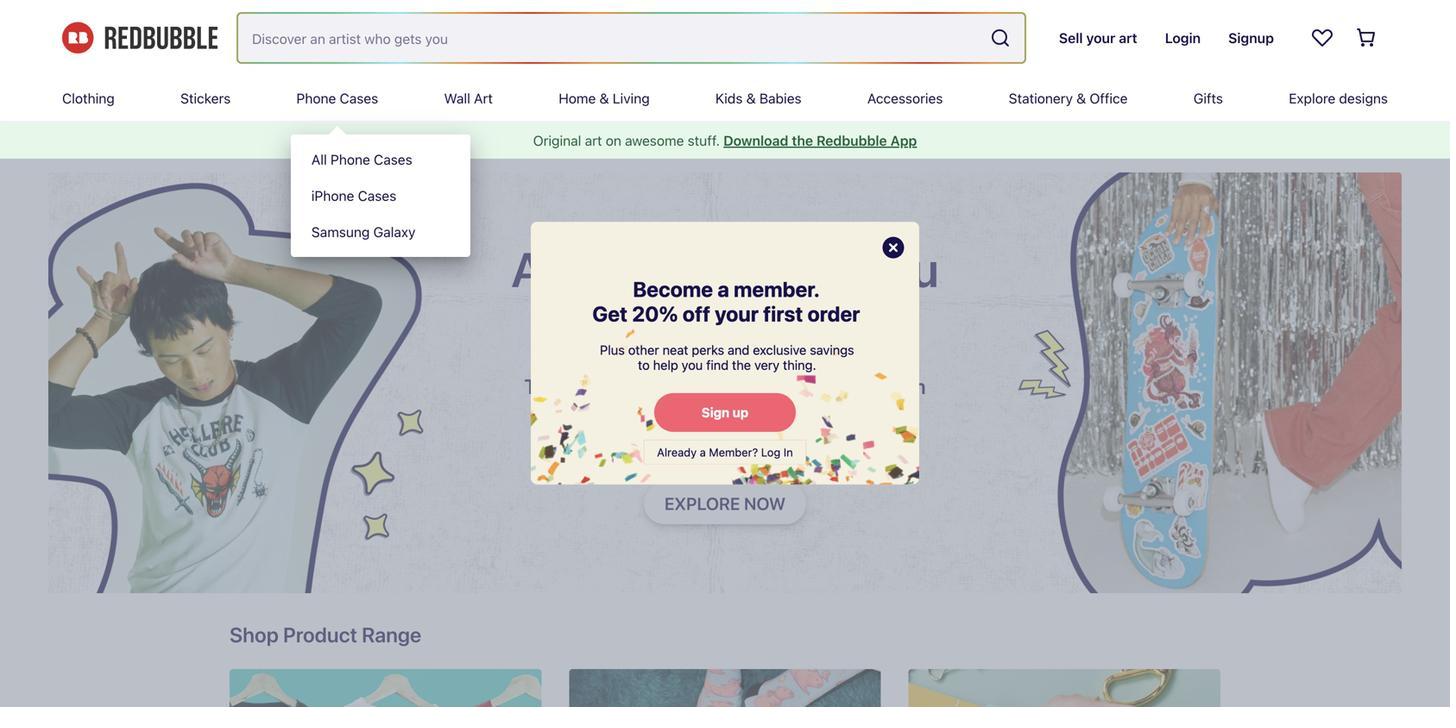 Task type: describe. For each thing, give the bounding box(es) containing it.
gifts link
[[1194, 76, 1223, 121]]

on inside thousands of new designs daily, printed on just about anything. sold by independent artists.
[[902, 375, 926, 399]]

office
[[1090, 90, 1128, 107]]

the
[[792, 133, 813, 149]]

made,
[[651, 241, 782, 298]]

thousands
[[524, 375, 629, 399]]

wall art link
[[444, 76, 493, 121]]

sold
[[723, 402, 765, 426]]

menu inside "menu bar"
[[291, 135, 470, 257]]

menu item containing phone cases
[[291, 76, 470, 257]]

kids
[[716, 90, 743, 107]]

home
[[559, 90, 596, 107]]

redbubble
[[817, 133, 887, 149]]

designs inside thousands of new designs daily, printed on just about anything. sold by independent artists.
[[701, 375, 774, 399]]

product
[[283, 623, 357, 647]]

explore designs
[[1289, 90, 1388, 107]]

home & living
[[559, 90, 650, 107]]

original art on awesome stuff. download the redbubble app
[[533, 133, 917, 149]]

independent
[[797, 402, 916, 426]]

designs inside explore designs link
[[1339, 90, 1388, 107]]

awesome
[[625, 133, 684, 149]]

anything.
[[632, 402, 719, 426]]

kids & babies link
[[716, 76, 802, 121]]

art
[[474, 90, 493, 107]]

& for home
[[600, 90, 609, 107]]

stationery & office
[[1009, 90, 1128, 107]]

all phone cases link
[[291, 142, 470, 178]]

kids & babies
[[716, 90, 802, 107]]

explore designs link
[[1289, 76, 1388, 121]]

thousands of new designs daily, printed on just about anything. sold by independent artists.
[[524, 375, 926, 454]]

to
[[655, 296, 698, 353]]

phone cases link
[[296, 76, 378, 121]]

love
[[708, 296, 796, 353]]

shop
[[230, 623, 279, 647]]

living
[[613, 90, 650, 107]]

original
[[533, 133, 581, 149]]

you
[[860, 241, 939, 298]]

iphone cases
[[311, 188, 396, 204]]

shop product range
[[230, 623, 421, 647]]

iphone cases link
[[291, 178, 470, 214]]

app
[[891, 133, 917, 149]]

by
[[770, 402, 793, 426]]

about
[[573, 402, 628, 426]]

& for stationery
[[1077, 90, 1086, 107]]

just
[[534, 402, 569, 426]]

range
[[362, 623, 421, 647]]

stationery
[[1009, 90, 1073, 107]]

of
[[633, 375, 652, 399]]

printed
[[831, 375, 898, 399]]

home & living link
[[559, 76, 650, 121]]

samsung galaxy link
[[291, 214, 470, 250]]

wall art
[[444, 90, 493, 107]]



Task type: locate. For each thing, give the bounding box(es) containing it.
cases up samsung galaxy link
[[358, 188, 396, 204]]

iphone
[[311, 188, 354, 204]]

new
[[657, 375, 696, 399]]

download the redbubble app link
[[724, 133, 917, 149]]

3 & from the left
[[1077, 90, 1086, 107]]

& left living
[[600, 90, 609, 107]]

0 horizontal spatial &
[[600, 90, 609, 107]]

Search term search field
[[238, 14, 983, 62]]

artists.
[[693, 430, 758, 454]]

cases for phone cases
[[340, 90, 378, 107]]

1 vertical spatial designs
[[701, 375, 774, 399]]

on right the 'printed'
[[902, 375, 926, 399]]

gifts
[[1194, 90, 1223, 107]]

accessories
[[867, 90, 943, 107]]

designs
[[1339, 90, 1388, 107], [701, 375, 774, 399]]

1 vertical spatial phone
[[331, 152, 370, 168]]

accessories link
[[867, 76, 943, 121]]

1 vertical spatial cases
[[374, 152, 412, 168]]

designs right explore
[[1339, 90, 1388, 107]]

all phone cases
[[311, 152, 412, 168]]

2 & from the left
[[746, 90, 756, 107]]

1 horizontal spatial &
[[746, 90, 756, 107]]

& inside 'link'
[[600, 90, 609, 107]]

clothing link
[[62, 76, 115, 121]]

0 vertical spatial cases
[[340, 90, 378, 107]]

None field
[[238, 14, 1025, 62]]

babies
[[760, 90, 802, 107]]

1 & from the left
[[600, 90, 609, 107]]

art
[[585, 133, 602, 149]]

cases
[[340, 90, 378, 107], [374, 152, 412, 168], [358, 188, 396, 204]]

0 vertical spatial on
[[606, 133, 621, 149]]

artist-made, for you to love
[[511, 241, 939, 353]]

on
[[606, 133, 621, 149], [902, 375, 926, 399]]

1 vertical spatial on
[[902, 375, 926, 399]]

0 horizontal spatial on
[[606, 133, 621, 149]]

redbubble logo image
[[62, 22, 218, 54]]

phone
[[296, 90, 336, 107], [331, 152, 370, 168]]

samsung
[[311, 224, 370, 240]]

0 vertical spatial designs
[[1339, 90, 1388, 107]]

all
[[311, 152, 327, 168]]

& left 'office'
[[1077, 90, 1086, 107]]

artist-
[[511, 241, 651, 298]]

download
[[724, 133, 789, 149]]

menu item
[[291, 76, 470, 257]]

on right art
[[606, 133, 621, 149]]

clothing
[[62, 90, 115, 107]]

cases up all phone cases
[[340, 90, 378, 107]]

samsung galaxy
[[311, 224, 416, 240]]

phone up all at the top of the page
[[296, 90, 336, 107]]

menu containing all phone cases
[[291, 135, 470, 257]]

stickers
[[180, 90, 231, 107]]

modal overlay box frame element
[[531, 222, 919, 485]]

1 horizontal spatial on
[[902, 375, 926, 399]]

& right kids
[[746, 90, 756, 107]]

stickers link
[[180, 76, 231, 121]]

& for kids
[[746, 90, 756, 107]]

0 vertical spatial phone
[[296, 90, 336, 107]]

wall
[[444, 90, 470, 107]]

0 horizontal spatial designs
[[701, 375, 774, 399]]

stuff.
[[688, 133, 720, 149]]

menu bar containing clothing
[[62, 76, 1388, 257]]

for
[[792, 241, 850, 298]]

menu
[[291, 135, 470, 257]]

galaxy
[[373, 224, 416, 240]]

2 horizontal spatial &
[[1077, 90, 1086, 107]]

cases for iphone cases
[[358, 188, 396, 204]]

phone cases
[[296, 90, 378, 107]]

explore
[[1289, 90, 1336, 107]]

menu bar
[[62, 76, 1388, 257]]

&
[[600, 90, 609, 107], [746, 90, 756, 107], [1077, 90, 1086, 107]]

cases up iphone cases link
[[374, 152, 412, 168]]

phone right all at the top of the page
[[331, 152, 370, 168]]

2 vertical spatial cases
[[358, 188, 396, 204]]

stationery & office link
[[1009, 76, 1128, 121]]

1 horizontal spatial designs
[[1339, 90, 1388, 107]]

daily,
[[779, 375, 826, 399]]

phone inside "menu"
[[331, 152, 370, 168]]

designs up the sold
[[701, 375, 774, 399]]



